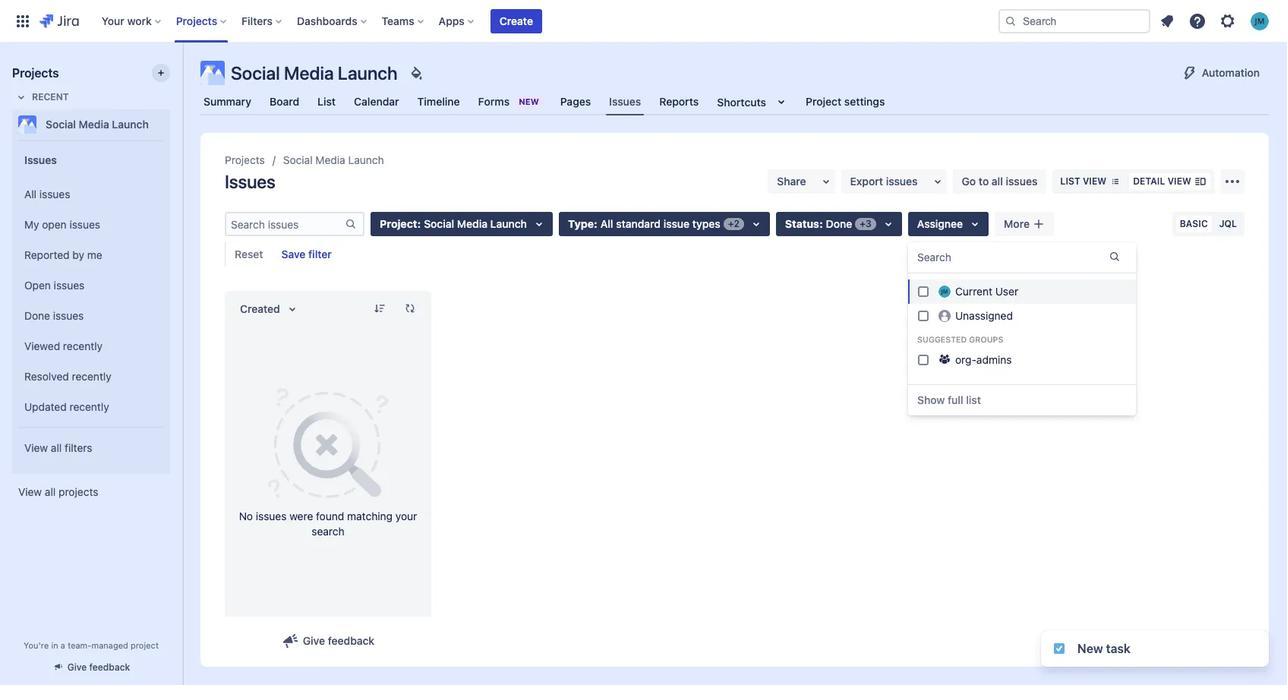 Task type: vqa. For each thing, say whether or not it's contained in the screenshot.
bottommost changes
no



Task type: locate. For each thing, give the bounding box(es) containing it.
1 horizontal spatial new
[[1078, 642, 1104, 656]]

org-admins
[[956, 353, 1013, 366]]

0 horizontal spatial all
[[24, 187, 37, 200]]

banner
[[0, 0, 1288, 43]]

issues inside "button"
[[887, 175, 918, 188]]

Search issues text field
[[226, 214, 345, 235]]

filters
[[242, 14, 273, 27]]

0 vertical spatial social media launch link
[[12, 109, 164, 140]]

recently
[[63, 339, 103, 352], [72, 370, 111, 383], [70, 400, 109, 413]]

issues for open issues
[[54, 279, 85, 291]]

new task button
[[1042, 631, 1270, 667]]

give for the give feedback button to the top
[[303, 634, 325, 647]]

projects right work
[[176, 14, 217, 27]]

2 : from the left
[[594, 217, 598, 230]]

primary element
[[9, 0, 999, 42]]

2 horizontal spatial :
[[820, 217, 823, 230]]

go to all issues
[[962, 175, 1038, 188]]

2 vertical spatial all
[[45, 486, 56, 498]]

shortcuts
[[718, 95, 767, 108]]

1 horizontal spatial all
[[601, 217, 614, 230]]

projects down summary link
[[225, 153, 265, 166]]

issues down all issues link
[[70, 218, 100, 231]]

social
[[231, 62, 280, 84], [46, 118, 76, 131], [283, 153, 313, 166], [424, 217, 455, 230]]

0 vertical spatial feedback
[[328, 634, 375, 647]]

view right detail
[[1168, 176, 1192, 187]]

1 vertical spatial social media launch
[[46, 118, 149, 131]]

issues right export
[[887, 175, 918, 188]]

all for projects
[[45, 486, 56, 498]]

0 vertical spatial issues
[[610, 95, 642, 108]]

your profile and settings image
[[1251, 12, 1270, 30]]

feedback
[[328, 634, 375, 647], [89, 662, 130, 673]]

task
[[1107, 642, 1131, 656]]

view down the "updated"
[[24, 441, 48, 454]]

done inside group
[[24, 309, 50, 322]]

launch left the type
[[491, 217, 527, 230]]

social media launch up list link
[[231, 62, 398, 84]]

1 vertical spatial done
[[24, 309, 50, 322]]

0 horizontal spatial give
[[67, 662, 87, 673]]

0 horizontal spatial issues
[[24, 153, 57, 166]]

social media launch link down recent
[[12, 109, 164, 140]]

issues down "reported by me"
[[54, 279, 85, 291]]

new inside button
[[1078, 642, 1104, 656]]

viewed recently link
[[18, 331, 164, 362]]

list inside tab list
[[318, 95, 336, 108]]

1 group from the top
[[18, 140, 164, 473]]

all right to
[[992, 175, 1004, 188]]

view all projects
[[18, 486, 98, 498]]

all issues link
[[18, 179, 164, 210]]

list for list view
[[1061, 176, 1081, 187]]

jira image
[[40, 12, 79, 30], [40, 12, 79, 30]]

0 horizontal spatial :
[[418, 217, 421, 230]]

project inside tab list
[[806, 95, 842, 108]]

view inside group
[[24, 441, 48, 454]]

group containing issues
[[18, 140, 164, 473]]

recently down done issues link
[[63, 339, 103, 352]]

:
[[418, 217, 421, 230], [594, 217, 598, 230], [820, 217, 823, 230]]

all
[[992, 175, 1004, 188], [51, 441, 62, 454], [45, 486, 56, 498]]

1 horizontal spatial view
[[1168, 176, 1192, 187]]

suggested groups
[[918, 335, 1004, 344]]

user
[[996, 285, 1019, 298]]

reported by me link
[[18, 240, 164, 271]]

1 vertical spatial issues
[[24, 153, 57, 166]]

3 : from the left
[[820, 217, 823, 230]]

view
[[1083, 176, 1107, 187], [1168, 176, 1192, 187]]

+2
[[728, 218, 740, 229]]

all up my
[[24, 187, 37, 200]]

1 horizontal spatial :
[[594, 217, 598, 230]]

new for new task
[[1078, 642, 1104, 656]]

1 vertical spatial view
[[18, 486, 42, 498]]

show
[[918, 393, 946, 406]]

2 vertical spatial projects
[[225, 153, 265, 166]]

1 vertical spatial new
[[1078, 642, 1104, 656]]

1 horizontal spatial list
[[1061, 176, 1081, 187]]

launch left add to starred image on the top left of page
[[112, 118, 149, 131]]

all left projects at the left bottom of the page
[[45, 486, 56, 498]]

new
[[519, 97, 539, 106], [1078, 642, 1104, 656]]

create project image
[[155, 67, 167, 79]]

reported
[[24, 248, 70, 261]]

save filter
[[282, 248, 332, 261]]

0 horizontal spatial projects
[[12, 66, 59, 80]]

0 horizontal spatial project
[[380, 217, 418, 230]]

0 horizontal spatial done
[[24, 309, 50, 322]]

0 vertical spatial view
[[24, 441, 48, 454]]

share button
[[768, 169, 836, 194]]

reset
[[235, 248, 263, 261]]

all left filters
[[51, 441, 62, 454]]

0 vertical spatial new
[[519, 97, 539, 106]]

projects button
[[172, 9, 233, 33]]

list right the board
[[318, 95, 336, 108]]

1 vertical spatial project
[[380, 217, 418, 230]]

refresh image
[[404, 302, 416, 315]]

viewed recently
[[24, 339, 103, 352]]

1 vertical spatial social media launch link
[[283, 151, 384, 169]]

me
[[87, 248, 102, 261]]

assignee button
[[909, 212, 989, 236]]

2 vertical spatial recently
[[70, 400, 109, 413]]

forms
[[478, 95, 510, 108]]

view for view all projects
[[18, 486, 42, 498]]

1 vertical spatial all
[[51, 441, 62, 454]]

0 horizontal spatial list
[[318, 95, 336, 108]]

social media launch down recent
[[46, 118, 149, 131]]

1 horizontal spatial projects
[[176, 14, 217, 27]]

issues for export issues
[[887, 175, 918, 188]]

search image
[[1005, 15, 1017, 27]]

2 horizontal spatial projects
[[225, 153, 265, 166]]

social media launch link down list link
[[283, 151, 384, 169]]

all right the type
[[601, 217, 614, 230]]

0 horizontal spatial give feedback
[[67, 662, 130, 673]]

updated recently
[[24, 400, 109, 413]]

reports
[[660, 95, 699, 108]]

apps
[[439, 14, 465, 27]]

open export issues dropdown image
[[929, 172, 947, 191]]

your
[[102, 14, 124, 27]]

0 vertical spatial give feedback
[[303, 634, 375, 647]]

filters
[[65, 441, 92, 454]]

1 vertical spatial projects
[[12, 66, 59, 80]]

2 view from the left
[[1168, 176, 1192, 187]]

social media launch link
[[12, 109, 164, 140], [283, 151, 384, 169]]

1 horizontal spatial give feedback button
[[273, 629, 384, 653]]

1 horizontal spatial done
[[826, 217, 853, 230]]

save
[[282, 248, 306, 261]]

social media launch inside "link"
[[46, 118, 149, 131]]

type
[[568, 217, 594, 230]]

0 vertical spatial project
[[806, 95, 842, 108]]

social media launch down list link
[[283, 153, 384, 166]]

standard
[[616, 217, 661, 230]]

issues up open
[[39, 187, 70, 200]]

list right go to all issues
[[1061, 176, 1081, 187]]

detail view
[[1134, 176, 1192, 187]]

list view
[[1061, 176, 1107, 187]]

project for project : social media launch
[[380, 217, 418, 230]]

groups
[[970, 335, 1004, 344]]

issues
[[887, 175, 918, 188], [1006, 175, 1038, 188], [39, 187, 70, 200], [70, 218, 100, 231], [54, 279, 85, 291], [53, 309, 84, 322], [256, 509, 287, 522]]

0 vertical spatial all
[[24, 187, 37, 200]]

issues for no issues were found matching your search
[[256, 509, 287, 522]]

issues for all issues
[[39, 187, 70, 200]]

task icon image
[[1054, 643, 1066, 655]]

0 vertical spatial all
[[992, 175, 1004, 188]]

0 horizontal spatial give feedback button
[[43, 655, 139, 680]]

you're in a team-managed project
[[24, 641, 159, 650]]

0 vertical spatial list
[[318, 95, 336, 108]]

project
[[806, 95, 842, 108], [380, 217, 418, 230]]

1 : from the left
[[418, 217, 421, 230]]

0 vertical spatial done
[[826, 217, 853, 230]]

1 vertical spatial recently
[[72, 370, 111, 383]]

projects inside popup button
[[176, 14, 217, 27]]

0 horizontal spatial view
[[1083, 176, 1107, 187]]

view left projects at the left bottom of the page
[[18, 486, 42, 498]]

0 horizontal spatial feedback
[[89, 662, 130, 673]]

1 vertical spatial feedback
[[89, 662, 130, 673]]

view left detail
[[1083, 176, 1107, 187]]

new for new
[[519, 97, 539, 106]]

issues up viewed recently
[[53, 309, 84, 322]]

recently down resolved recently link
[[70, 400, 109, 413]]

show full list button
[[909, 388, 991, 412]]

suggested
[[918, 335, 968, 344]]

matching
[[347, 509, 393, 522]]

give feedback
[[303, 634, 375, 647], [67, 662, 130, 673]]

issues right the pages
[[610, 95, 642, 108]]

done down open
[[24, 309, 50, 322]]

search
[[918, 251, 952, 264]]

1 horizontal spatial issues
[[225, 171, 276, 192]]

go to all issues link
[[953, 169, 1047, 194]]

1 horizontal spatial project
[[806, 95, 842, 108]]

1 view from the left
[[1083, 176, 1107, 187]]

1 vertical spatial all
[[601, 217, 614, 230]]

0 vertical spatial projects
[[176, 14, 217, 27]]

give
[[303, 634, 325, 647], [67, 662, 87, 673]]

projects up recent
[[12, 66, 59, 80]]

1 vertical spatial list
[[1061, 176, 1081, 187]]

view for view all filters
[[24, 441, 48, 454]]

org-
[[956, 353, 977, 366]]

2 horizontal spatial issues
[[610, 95, 642, 108]]

0 vertical spatial recently
[[63, 339, 103, 352]]

issues inside 'no issues were found matching your search'
[[256, 509, 287, 522]]

appswitcher icon image
[[14, 12, 32, 30]]

0 horizontal spatial new
[[519, 97, 539, 106]]

unassigned
[[956, 309, 1014, 322]]

1 horizontal spatial give
[[303, 634, 325, 647]]

created button
[[231, 297, 311, 321]]

2 group from the top
[[18, 175, 164, 427]]

1 vertical spatial give feedback
[[67, 662, 130, 673]]

dashboards button
[[293, 9, 373, 33]]

new left task
[[1078, 642, 1104, 656]]

done left +3
[[826, 217, 853, 230]]

0 vertical spatial give
[[303, 634, 325, 647]]

recently down viewed recently link
[[72, 370, 111, 383]]

new right the forms
[[519, 97, 539, 106]]

export
[[851, 175, 884, 188]]

issues down projects link
[[225, 171, 276, 192]]

tab list containing issues
[[191, 88, 1279, 115]]

updated
[[24, 400, 67, 413]]

project settings
[[806, 95, 886, 108]]

1 vertical spatial give
[[67, 662, 87, 673]]

issues right no
[[256, 509, 287, 522]]

project
[[131, 641, 159, 650]]

projects for projects link
[[225, 153, 265, 166]]

projects for projects popup button
[[176, 14, 217, 27]]

view for list view
[[1083, 176, 1107, 187]]

create
[[500, 14, 533, 27]]

give for bottom the give feedback button
[[67, 662, 87, 673]]

collapse recent projects image
[[12, 88, 30, 106]]

group
[[18, 140, 164, 473], [18, 175, 164, 427]]

issues up 'all issues'
[[24, 153, 57, 166]]

notifications image
[[1159, 12, 1177, 30]]

work
[[127, 14, 152, 27]]

recent
[[32, 91, 69, 103]]

view for detail view
[[1168, 176, 1192, 187]]

tab list
[[191, 88, 1279, 115]]



Task type: describe. For each thing, give the bounding box(es) containing it.
issues right to
[[1006, 175, 1038, 188]]

project : social media launch
[[380, 217, 527, 230]]

your
[[396, 509, 417, 522]]

set background color image
[[407, 64, 425, 82]]

: for type
[[594, 217, 598, 230]]

list
[[967, 393, 982, 406]]

current
[[956, 285, 993, 298]]

projects
[[59, 486, 98, 498]]

automation button
[[1172, 61, 1270, 85]]

reports link
[[657, 88, 702, 115]]

all issues
[[24, 187, 70, 200]]

pages
[[561, 95, 591, 108]]

no issues were found matching your search
[[239, 509, 417, 538]]

+3
[[860, 218, 872, 229]]

2 vertical spatial issues
[[225, 171, 276, 192]]

1 horizontal spatial social media launch link
[[283, 151, 384, 169]]

open
[[24, 279, 51, 291]]

view all filters
[[24, 441, 92, 454]]

resolved
[[24, 370, 69, 383]]

current user
[[956, 285, 1019, 298]]

managed
[[92, 641, 128, 650]]

launch down 'calendar' "link"
[[348, 153, 384, 166]]

Search field
[[999, 9, 1151, 33]]

you're
[[24, 641, 49, 650]]

banner containing your work
[[0, 0, 1288, 43]]

save filter button
[[272, 242, 341, 267]]

detail
[[1134, 176, 1166, 187]]

recently for viewed recently
[[63, 339, 103, 352]]

all for filters
[[51, 441, 62, 454]]

group containing all issues
[[18, 175, 164, 427]]

done issues
[[24, 309, 84, 322]]

order by image
[[283, 300, 301, 318]]

go
[[962, 175, 977, 188]]

sort descending image
[[374, 302, 386, 315]]

timeline
[[418, 95, 460, 108]]

summary link
[[201, 88, 255, 115]]

assignee
[[918, 217, 964, 230]]

viewed
[[24, 339, 60, 352]]

sidebar navigation image
[[166, 61, 199, 91]]

project for project settings
[[806, 95, 842, 108]]

project settings link
[[803, 88, 889, 115]]

open share dialog image
[[817, 172, 836, 191]]

2 vertical spatial social media launch
[[283, 153, 384, 166]]

0 vertical spatial give feedback button
[[273, 629, 384, 653]]

timeline link
[[415, 88, 463, 115]]

issues inside tab list
[[610, 95, 642, 108]]

board link
[[267, 88, 303, 115]]

dashboards
[[297, 14, 358, 27]]

show full list
[[918, 393, 982, 406]]

found
[[316, 509, 344, 522]]

recently for updated recently
[[70, 400, 109, 413]]

0 horizontal spatial social media launch link
[[12, 109, 164, 140]]

import and bulk change issues image
[[1224, 172, 1242, 191]]

1 horizontal spatial feedback
[[328, 634, 375, 647]]

resolved recently link
[[18, 362, 164, 392]]

: for project
[[418, 217, 421, 230]]

create button
[[491, 9, 543, 33]]

types
[[693, 217, 721, 230]]

no
[[239, 509, 253, 522]]

to
[[979, 175, 990, 188]]

my open issues
[[24, 218, 100, 231]]

add to starred image
[[166, 115, 184, 134]]

issues inside group
[[24, 153, 57, 166]]

export issues button
[[842, 169, 947, 194]]

reported by me
[[24, 248, 102, 261]]

open issues
[[24, 279, 85, 291]]

1 vertical spatial give feedback button
[[43, 655, 139, 680]]

issues for done issues
[[53, 309, 84, 322]]

1 horizontal spatial give feedback
[[303, 634, 375, 647]]

admins
[[977, 353, 1013, 366]]

more button
[[996, 212, 1055, 236]]

summary
[[204, 95, 251, 108]]

settings
[[845, 95, 886, 108]]

settings image
[[1220, 12, 1238, 30]]

export issues
[[851, 175, 918, 188]]

a
[[61, 641, 65, 650]]

team-
[[68, 641, 92, 650]]

status : done +3
[[786, 217, 872, 230]]

type : all standard issue types +2
[[568, 217, 740, 230]]

board
[[270, 95, 300, 108]]

jql
[[1220, 218, 1238, 229]]

automation
[[1203, 66, 1261, 79]]

list for list
[[318, 95, 336, 108]]

recently for resolved recently
[[72, 370, 111, 383]]

group icon image
[[939, 353, 951, 365]]

in
[[51, 641, 58, 650]]

help image
[[1189, 12, 1207, 30]]

automation image
[[1181, 64, 1200, 82]]

teams button
[[377, 9, 430, 33]]

launch up calendar
[[338, 62, 398, 84]]

teams
[[382, 14, 415, 27]]

resolved recently
[[24, 370, 111, 383]]

calendar link
[[351, 88, 402, 115]]

share
[[778, 175, 807, 188]]

addicon image
[[1033, 218, 1046, 230]]

projects link
[[225, 151, 265, 169]]

status
[[786, 217, 820, 230]]

basic
[[1181, 218, 1209, 229]]

my open issues link
[[18, 210, 164, 240]]

open
[[42, 218, 67, 231]]

open issues link
[[18, 271, 164, 301]]

apps button
[[434, 9, 480, 33]]

0 vertical spatial social media launch
[[231, 62, 398, 84]]

filter
[[309, 248, 332, 261]]

your work
[[102, 14, 152, 27]]

calendar
[[354, 95, 399, 108]]

reset button
[[226, 242, 272, 267]]

: for status
[[820, 217, 823, 230]]

search
[[312, 525, 345, 538]]

my
[[24, 218, 39, 231]]

were
[[290, 509, 313, 522]]



